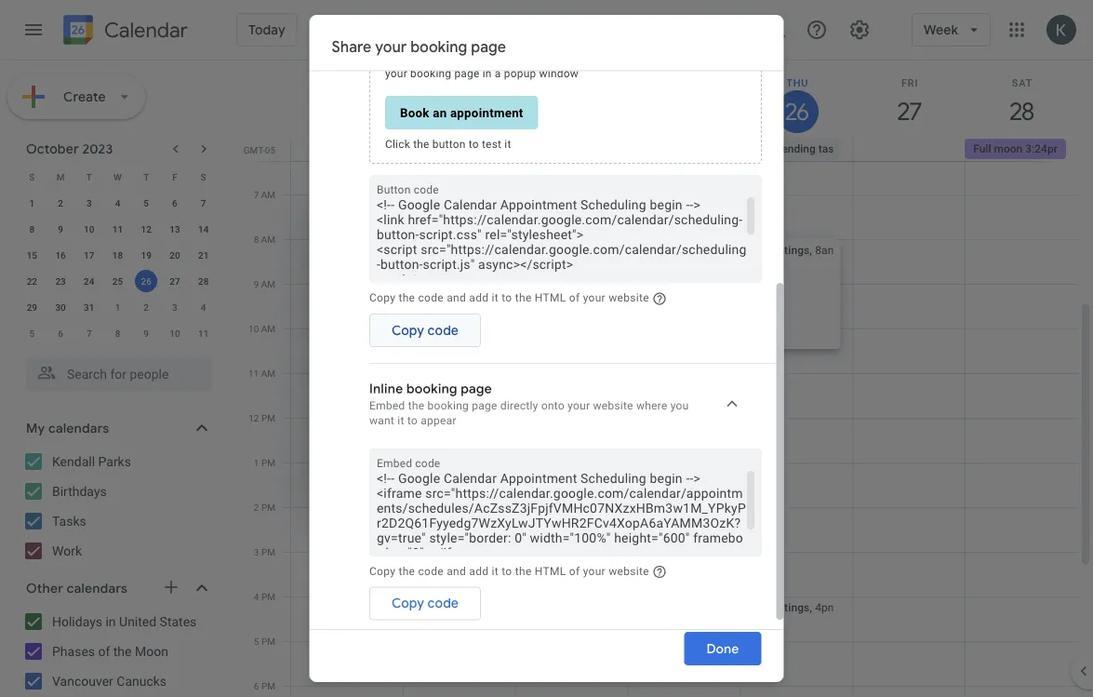 Task type: describe. For each thing, give the bounding box(es) containing it.
click the button to test it
[[385, 138, 511, 151]]

november 5 element
[[21, 322, 43, 344]]

10 for 10 am
[[249, 323, 259, 334]]

2 vertical spatial calendar
[[469, 560, 522, 576]]

meetings , 8am
[[763, 243, 838, 256]]

30
[[55, 302, 66, 313]]

gmt-
[[244, 144, 265, 155]]

1 horizontal spatial 5
[[144, 197, 149, 209]]

phases of the moon
[[52, 644, 168, 659]]

vancouver canucks
[[52, 674, 167, 689]]

13
[[170, 223, 180, 235]]

share your booking page
[[332, 38, 507, 56]]

20
[[170, 249, 180, 261]]

address
[[531, 418, 571, 431]]

my calendars
[[26, 420, 109, 436]]

copy down min
[[391, 322, 424, 339]]

to inside inline booking page embed the booking page directly onto your website where you want it to appear
[[407, 415, 418, 428]]

4 for november 4 element
[[201, 302, 206, 313]]

booking
[[379, 399, 426, 415]]

row containing 1
[[18, 190, 218, 216]]

14 element
[[192, 218, 215, 240]]

2 for 2 pending tasks
[[767, 142, 773, 155]]

1 vertical spatial appointment
[[526, 560, 603, 576]]

booking up see all your booking pages
[[452, 331, 502, 347]]

button code
[[377, 184, 439, 197]]

it down style="border:
[[492, 565, 499, 578]]

page up a
[[471, 38, 507, 56]]

2 pending tasks button
[[741, 139, 846, 159]]

buy cat food button
[[648, 507, 765, 528]]

10 for 10 element
[[84, 223, 94, 235]]

november 1 element
[[107, 296, 129, 318]]

2 pending tasks
[[767, 142, 846, 155]]

style="border:
[[429, 530, 511, 546]]

0 horizontal spatial 3
[[87, 197, 92, 209]]

november 9 element
[[135, 322, 158, 344]]

your down button code text box
[[583, 292, 606, 305]]

9 am
[[254, 278, 276, 290]]

0 vertical spatial appointment
[[500, 471, 577, 486]]

on
[[436, 465, 449, 478]]

1 for 1 pm
[[254, 457, 259, 468]]

Button code text field
[[377, 198, 755, 276]]

my
[[26, 420, 45, 436]]

height="600"
[[614, 530, 690, 546]]

click
[[385, 138, 410, 151]]

2 s from the left
[[201, 171, 206, 182]]

, for 4pm
[[810, 601, 813, 614]]

13 element
[[164, 218, 186, 240]]

parks for kendall parks busy times on this calendar are unavailable for booking
[[425, 446, 458, 461]]

30 element
[[49, 296, 72, 318]]

first
[[379, 418, 401, 431]]

16 element
[[49, 244, 72, 266]]

27 element
[[164, 270, 186, 292]]

your up window
[[532, 53, 554, 66]]

9 for "november 9" element
[[144, 328, 149, 339]]

12 pm
[[249, 412, 276, 424]]

copy left min
[[369, 292, 395, 305]]

and for button code
[[447, 292, 466, 305]]

0 vertical spatial google
[[398, 471, 440, 486]]

in inside other calendars list
[[106, 614, 116, 629]]

row containing 22
[[18, 268, 218, 294]]

4 for 4 pm
[[254, 591, 259, 602]]

10 element
[[78, 218, 100, 240]]

22
[[27, 276, 37, 287]]

your inside inline booking page embed the booking page directly onto your website where you want it to appear
[[568, 400, 590, 413]]

w
[[114, 171, 122, 182]]

row containing 5
[[18, 320, 218, 346]]

r2d2q61fyyedg7wzxylwjtywhr2fcv4xopa6ayamm3ozk?
[[377, 516, 741, 531]]

pm for 6 pm
[[262, 681, 276, 692]]

form
[[429, 399, 457, 415]]

1 vertical spatial scheduling
[[606, 560, 672, 576]]

8 for 8 am
[[254, 234, 259, 245]]

3 pm
[[254, 546, 276, 558]]

11 element
[[107, 218, 129, 240]]

18 element
[[107, 244, 129, 266]]

busy
[[379, 465, 403, 478]]

24
[[84, 276, 94, 287]]

work
[[52, 543, 82, 559]]

page inside when you add this button to your website, visitors can click it to view your booking page in a popup window
[[454, 67, 480, 81]]

embed inside embed code <!-- google calendar appointment scheduling begin --> <iframe src="https://calendar.google.com/calendar/appointm ents/schedules/aczssz3jfpjfvmhc07nxzxhbm3w1m_ypkyp r2d2q61fyyedg7wzxylwjtywhr2fcv4xopa6ayamm3ozk? gv=true" style="border: 0" width="100%" height="600" framebo rder="0"></iframe> <!-- end google calendar appointment scheduling -->
[[377, 457, 412, 470]]

appointments
[[423, 288, 506, 303]]

28 element
[[192, 270, 215, 292]]

to up popup
[[518, 53, 529, 66]]

1 horizontal spatial october 2023
[[394, 17, 523, 43]]

can
[[643, 53, 661, 66]]

html for embed code
[[535, 565, 566, 578]]

16
[[55, 249, 66, 261]]

6 for 6 pm
[[254, 681, 259, 692]]

am for 10 am
[[261, 323, 276, 334]]

vancouver
[[52, 674, 113, 689]]

1 vertical spatial calendar
[[444, 471, 497, 486]]

1 vertical spatial 2023
[[82, 141, 113, 157]]

0 horizontal spatial 1
[[29, 197, 35, 209]]

gmt-05
[[244, 144, 276, 155]]

meetings heading
[[379, 260, 465, 286]]

it right test
[[504, 138, 511, 151]]

2 down m
[[58, 197, 63, 209]]

22 element
[[21, 270, 43, 292]]

tasks
[[52, 513, 86, 529]]

my calendars button
[[4, 413, 231, 443]]

1 vertical spatial google
[[423, 560, 466, 576]]

website,
[[557, 53, 599, 66]]

31
[[84, 302, 94, 313]]

12 for 12 pm
[[249, 412, 259, 424]]

email
[[501, 418, 528, 431]]

calendar
[[473, 465, 516, 478]]

8 am
[[254, 234, 276, 245]]

26, today element
[[135, 270, 158, 292]]

pm for 5 pm
[[262, 636, 276, 647]]

23 element
[[49, 270, 72, 292]]

your down when
[[385, 67, 407, 81]]

open
[[414, 331, 449, 347]]

29 element
[[21, 296, 43, 318]]

see all your booking pages
[[379, 363, 547, 379]]

main drawer image
[[22, 19, 45, 41]]

the right 45
[[398, 292, 415, 305]]

and for embed code
[[447, 565, 466, 578]]

copy code button for button code
[[369, 314, 481, 348]]

to left test
[[468, 138, 479, 151]]

times
[[406, 465, 434, 478]]

today button
[[236, 13, 298, 47]]

holidays
[[52, 614, 102, 629]]

29
[[27, 302, 37, 313]]

delete appointment schedule image
[[654, 210, 673, 229]]

booking down open booking page
[[454, 363, 505, 379]]

4 pm
[[254, 591, 276, 602]]

embed code <!-- google calendar appointment scheduling begin --> <iframe src="https://calendar.google.com/calendar/appointm ents/schedules/aczssz3jfpjfvmhc07nxzxhbm3w1m_ypkyp r2d2q61fyyedg7wzxylwjtywhr2fcv4xopa6ayamm3ozk? gv=true" style="border: 0" width="100%" height="600" framebo rder="0"></iframe> <!-- end google calendar appointment scheduling -->
[[377, 457, 746, 576]]

when
[[385, 53, 414, 66]]

7 for 7 am
[[254, 189, 259, 200]]

today
[[249, 22, 286, 38]]

where
[[636, 400, 667, 413]]

the down 0"
[[515, 565, 532, 578]]

1 vertical spatial october
[[26, 141, 79, 157]]

7 am
[[254, 189, 276, 200]]

9am
[[478, 288, 501, 301]]

0 vertical spatial 2023
[[478, 17, 523, 43]]

united
[[119, 614, 157, 629]]

november 6 element
[[49, 322, 72, 344]]

05
[[265, 144, 276, 155]]

3:24pm
[[1026, 142, 1064, 155]]

booking inside kendall parks busy times on this calendar are unavailable for booking
[[613, 465, 652, 478]]

for
[[596, 465, 610, 478]]

meetings for meetings , 9am
[[425, 288, 473, 301]]

26 cell
[[132, 268, 161, 294]]

, for 8am
[[810, 243, 813, 256]]

1 for november 1 element
[[115, 302, 120, 313]]

to down style="border:
[[502, 565, 512, 578]]

1 s from the left
[[29, 171, 35, 182]]

4 cell from the left
[[853, 139, 966, 161]]

3 for 3 pm
[[254, 546, 259, 558]]

add inside when you add this button to your website, visitors can click it to view your booking page in a popup window
[[438, 53, 457, 66]]

row group containing 1
[[18, 190, 218, 346]]

inline
[[369, 381, 403, 397]]

copy down end on the left of the page
[[391, 596, 424, 612]]

page left directly
[[472, 400, 497, 413]]

the right click
[[413, 138, 429, 151]]

add for embed code
[[469, 565, 489, 578]]

copy code for button code
[[391, 322, 459, 339]]

book
[[400, 106, 429, 121]]

are
[[518, 465, 534, 478]]

18
[[112, 249, 123, 261]]

page down see all your booking pages
[[461, 381, 492, 397]]

3 cell from the left
[[629, 139, 741, 161]]

0 horizontal spatial >
[[683, 560, 690, 576]]

your right all
[[423, 363, 451, 379]]

a
[[495, 67, 501, 81]]

other
[[26, 580, 63, 597]]

row containing 29
[[18, 294, 218, 320]]

booking up an
[[411, 38, 468, 56]]

button inside when you add this button to your website, visitors can click it to view your booking page in a popup window
[[482, 53, 515, 66]]

meetings for meetings , 8am
[[763, 243, 810, 256]]

0 horizontal spatial 9
[[58, 223, 63, 235]]

ents/schedules/aczssz3jfpjfvmhc07nxzxhbm3w1m_ypkyp
[[377, 501, 746, 516]]

1 horizontal spatial october
[[394, 17, 473, 43]]

25
[[112, 276, 123, 287]]

pm for 1 pm
[[262, 457, 276, 468]]

pm for 12 pm
[[262, 412, 276, 424]]

min
[[397, 288, 420, 303]]

0"
[[514, 530, 526, 546]]

pending
[[776, 142, 816, 155]]

meetings for meetings , 4pm
[[763, 601, 810, 614]]

am for 11 am
[[261, 368, 276, 379]]

rder="0"></iframe>
[[377, 545, 489, 561]]

14
[[198, 223, 209, 235]]

21
[[198, 249, 209, 261]]

am for 7 am
[[261, 189, 276, 200]]

your down width="100%"
[[583, 565, 606, 578]]

html for button code
[[535, 292, 566, 305]]

in inside when you add this button to your website, visitors can click it to view your booking page in a popup window
[[482, 67, 492, 81]]

19
[[141, 249, 152, 261]]

0 vertical spatial >
[[694, 471, 701, 486]]

8am
[[816, 243, 838, 256]]

states
[[160, 614, 197, 629]]



Task type: locate. For each thing, give the bounding box(es) containing it.
appointment down width="100%"
[[526, 560, 603, 576]]

5 for 5 pm
[[254, 636, 259, 647]]

share your booking page dialog
[[310, 0, 784, 682]]

0 horizontal spatial 6
[[58, 328, 63, 339]]

the inside list
[[113, 644, 132, 659]]

1 horizontal spatial t
[[144, 171, 149, 182]]

it inside inline booking page embed the booking page directly onto your website where you want it to appear
[[397, 415, 404, 428]]

website down height="600"
[[609, 565, 649, 578]]

f
[[172, 171, 177, 182]]

pm up 3 pm at the left of page
[[262, 502, 276, 513]]

1 vertical spatial add
[[469, 292, 489, 305]]

the inside inline booking page embed the booking page directly onto your website where you want it to appear
[[408, 400, 424, 413]]

0 vertical spatial 5
[[144, 197, 149, 209]]

5 for november 5 element
[[29, 328, 35, 339]]

copy the code and add it to the html of your website up open booking page
[[369, 292, 649, 305]]

other calendars
[[26, 580, 128, 597]]

2 vertical spatial 11
[[249, 368, 259, 379]]

9 inside "november 9" element
[[144, 328, 149, 339]]

parks inside my calendars list
[[98, 454, 131, 469]]

meetings , 9am
[[425, 288, 501, 301]]

cat
[[695, 512, 710, 525]]

bookable
[[379, 245, 437, 256]]

2 <!- from the top
[[377, 560, 391, 576]]

appointment
[[450, 106, 523, 121], [440, 245, 519, 256]]

kendall up busy
[[379, 446, 422, 461]]

9 for 9 am
[[254, 278, 259, 290]]

pm up 2 pm in the left of the page
[[262, 457, 276, 468]]

meetings for meetings
[[379, 260, 465, 286]]

s right f
[[201, 171, 206, 182]]

0 horizontal spatial 4
[[115, 197, 120, 209]]

0 horizontal spatial parks
[[98, 454, 131, 469]]

1 horizontal spatial 6
[[172, 197, 178, 209]]

2 copy code from the top
[[391, 596, 459, 612]]

you inside inline booking page embed the booking page directly onto your website where you want it to appear
[[670, 400, 689, 413]]

0 vertical spatial of
[[569, 292, 580, 305]]

-
[[391, 471, 394, 486], [686, 471, 690, 486], [690, 471, 694, 486], [391, 560, 394, 576], [675, 560, 679, 576], [679, 560, 683, 576]]

kendall for kendall parks busy times on this calendar are unavailable for booking
[[379, 446, 422, 461]]

schedule
[[522, 245, 579, 256]]

website
[[609, 292, 649, 305], [593, 400, 633, 413], [609, 565, 649, 578]]

booking down the "share your booking page"
[[410, 67, 451, 81]]

None search field
[[0, 350, 231, 391]]

1 up november 8 element
[[115, 302, 120, 313]]

row containing s
[[18, 164, 218, 190]]

10
[[84, 223, 94, 235], [249, 323, 259, 334], [170, 328, 180, 339]]

1 pm from the top
[[262, 412, 276, 424]]

button up a
[[482, 53, 515, 66]]

page up pages
[[505, 331, 536, 347]]

0 vertical spatial website
[[609, 292, 649, 305]]

1 vertical spatial >
[[683, 560, 690, 576]]

row group
[[18, 190, 218, 346]]

0 horizontal spatial 8
[[29, 223, 35, 235]]

october 2023 grid
[[18, 164, 218, 346]]

to left view
[[701, 53, 711, 66]]

2 vertical spatial ,
[[810, 601, 813, 614]]

you
[[417, 53, 435, 66], [670, 400, 689, 413]]

scheduling left begin
[[581, 471, 646, 486]]

pages
[[509, 363, 547, 379]]

november 2 element
[[135, 296, 158, 318]]

1 horizontal spatial parks
[[425, 446, 458, 461]]

1 vertical spatial 6
[[58, 328, 63, 339]]

7 inside november 7 element
[[87, 328, 92, 339]]

pm up 5 pm
[[262, 591, 276, 602]]

am for 8 am
[[261, 234, 276, 245]]

november 11 element
[[192, 322, 215, 344]]

kendall up birthdays
[[52, 454, 95, 469]]

cell up delete appointment schedule icon
[[629, 139, 741, 161]]

1 vertical spatial calendars
[[67, 580, 128, 597]]

website inside inline booking page embed the booking page directly onto your website where you want it to appear
[[593, 400, 633, 413]]

1 vertical spatial appointment
[[440, 245, 519, 256]]

4 down 28 element in the left top of the page
[[201, 302, 206, 313]]

of inside other calendars list
[[98, 644, 110, 659]]

11 down 10 am on the top left of the page
[[249, 368, 259, 379]]

9 up 16 element
[[58, 223, 63, 235]]

pm down 5 pm
[[262, 681, 276, 692]]

this inside kendall parks busy times on this calendar are unavailable for booking
[[452, 465, 470, 478]]

4 pm from the top
[[262, 546, 276, 558]]

and
[[447, 292, 466, 305], [447, 565, 466, 578]]

0 horizontal spatial button
[[432, 138, 466, 151]]

calendar element
[[60, 11, 188, 52]]

6 for the november 6 element
[[58, 328, 63, 339]]

8 inside grid
[[254, 234, 259, 245]]

am for 9 am
[[261, 278, 276, 290]]

row down 18 element
[[18, 268, 218, 294]]

meetings up min
[[379, 260, 465, 286]]

2023 up 10 element
[[82, 141, 113, 157]]

row containing 2 pending tasks
[[283, 139, 1094, 161]]

button down an
[[432, 138, 466, 151]]

tasks
[[819, 142, 846, 155]]

Embed code text field
[[377, 471, 755, 576]]

copy the code and add it to the html of your website down 0"
[[369, 565, 649, 578]]

2 copy the code and add it to the html of your website from the top
[[369, 565, 649, 578]]

4 up 11 "element"
[[115, 197, 120, 209]]

6 pm
[[254, 681, 276, 692]]

2 inside button
[[767, 142, 773, 155]]

1 horizontal spatial in
[[482, 67, 492, 81]]

calendar inside calendar element
[[104, 17, 188, 43]]

gv=true"
[[377, 530, 426, 546]]

add up open booking page
[[469, 292, 489, 305]]

2 horizontal spatial 11
[[249, 368, 259, 379]]

1 horizontal spatial button
[[482, 53, 515, 66]]

> right begin
[[694, 471, 701, 486]]

11 inside 'element'
[[198, 328, 209, 339]]

kendall for kendall parks
[[52, 454, 95, 469]]

name
[[404, 418, 432, 431], [464, 418, 492, 431]]

0 horizontal spatial 12
[[141, 223, 152, 235]]

0 vertical spatial scheduling
[[581, 471, 646, 486]]

2 left pending
[[767, 142, 773, 155]]

1 horizontal spatial 1
[[115, 302, 120, 313]]

appointment
[[500, 471, 577, 486], [526, 560, 603, 576]]

embed
[[369, 400, 405, 413], [377, 457, 412, 470]]

7 for november 7 element
[[87, 328, 92, 339]]

25 element
[[107, 270, 129, 292]]

8 for november 8 element
[[115, 328, 120, 339]]

0 horizontal spatial 2023
[[82, 141, 113, 157]]

2 down '26, today' element
[[144, 302, 149, 313]]

pm for 3 pm
[[262, 546, 276, 558]]

2 vertical spatial 3
[[254, 546, 259, 558]]

1 horizontal spatial 11
[[198, 328, 209, 339]]

1 name from the left
[[404, 418, 432, 431]]

1 horizontal spatial kendall
[[379, 446, 422, 461]]

copy code down end on the left of the page
[[391, 596, 459, 612]]

31 element
[[78, 296, 100, 318]]

this up book an appointment button
[[460, 53, 479, 66]]

embed inside inline booking page embed the booking page directly onto your website where you want it to appear
[[369, 400, 405, 413]]

2 for 2 pm
[[254, 502, 259, 513]]

0 vertical spatial html
[[535, 292, 566, 305]]

this right "on" at the bottom left of page
[[452, 465, 470, 478]]

11 inside "element"
[[112, 223, 123, 235]]

full
[[974, 142, 992, 155]]

5 down the 29 element
[[29, 328, 35, 339]]

your right the share
[[375, 38, 407, 56]]

2 name from the left
[[464, 418, 492, 431]]

embed up want
[[369, 400, 405, 413]]

1 vertical spatial html
[[535, 565, 566, 578]]

copy the code and add it to the html of your website
[[369, 292, 649, 305], [369, 565, 649, 578]]

1 vertical spatial website
[[593, 400, 633, 413]]

1 vertical spatial button
[[432, 138, 466, 151]]

15
[[27, 249, 37, 261]]

cell down book an appointment
[[404, 139, 516, 161]]

6 inside the november 6 element
[[58, 328, 63, 339]]

2 for november 2 element
[[144, 302, 149, 313]]

click
[[664, 53, 688, 66]]

0 horizontal spatial 5
[[29, 328, 35, 339]]

2 horizontal spatial 3
[[254, 546, 259, 558]]

0 vertical spatial 4
[[115, 197, 120, 209]]

11 for 11 "element"
[[112, 223, 123, 235]]

end
[[398, 560, 420, 576]]

1 copy code from the top
[[391, 322, 459, 339]]

2 copy code button from the top
[[369, 588, 481, 621]]

28
[[198, 276, 209, 287]]

2 pm
[[254, 502, 276, 513]]

12 element
[[135, 218, 158, 240]]

23
[[55, 276, 66, 287]]

<!- left times
[[377, 471, 391, 486]]

birthdays
[[52, 484, 107, 499]]

0 horizontal spatial october
[[26, 141, 79, 157]]

parks inside kendall parks busy times on this calendar are unavailable for booking
[[425, 446, 458, 461]]

of for button code
[[569, 292, 580, 305]]

0 vertical spatial copy code button
[[369, 314, 481, 348]]

parks up "on" at the bottom left of page
[[425, 446, 458, 461]]

of down width="100%"
[[569, 565, 580, 578]]

done button
[[685, 632, 762, 666]]

calendars up kendall parks
[[48, 420, 109, 436]]

1 vertical spatial of
[[569, 565, 580, 578]]

add for button code
[[469, 292, 489, 305]]

12 inside row
[[141, 223, 152, 235]]

0 vertical spatial this
[[460, 53, 479, 66]]

<!-
[[377, 471, 391, 486], [377, 560, 391, 576]]

it up open booking page
[[492, 292, 499, 305]]

1 horizontal spatial 10
[[170, 328, 180, 339]]

the right 9am
[[515, 292, 532, 305]]

1 pm
[[254, 457, 276, 468]]

, left 9am
[[473, 288, 475, 301]]

it right click
[[691, 53, 698, 66]]

website for button code
[[609, 292, 649, 305]]

2 horizontal spatial 8
[[254, 234, 259, 245]]

november 3 element
[[164, 296, 186, 318]]

code inside embed code <!-- google calendar appointment scheduling begin --> <iframe src="https://calendar.google.com/calendar/appointm ents/schedules/aczssz3jfpjfvmhc07nxzxhbm3w1m_ypkyp r2d2q61fyyedg7wzxylwjtywhr2fcv4xopa6ayamm3ozk? gv=true" style="border: 0" width="100%" height="600" framebo rder="0"></iframe> <!-- end google calendar appointment scheduling -->
[[415, 457, 440, 470]]

booking up appear
[[427, 400, 469, 413]]

m
[[56, 171, 65, 182]]

calendars for my calendars
[[48, 420, 109, 436]]

1 · from the left
[[434, 418, 437, 431]]

2 html from the top
[[535, 565, 566, 578]]

0 horizontal spatial ·
[[434, 418, 437, 431]]

1 vertical spatial 3
[[172, 302, 178, 313]]

2 horizontal spatial 1
[[254, 457, 259, 468]]

1 vertical spatial copy the code and add it to the html of your website
[[369, 565, 649, 578]]

1 horizontal spatial 7
[[201, 197, 206, 209]]

2 horizontal spatial 9
[[254, 278, 259, 290]]

website down button code text box
[[609, 292, 649, 305]]

1 horizontal spatial 3
[[172, 302, 178, 313]]

row containing 15
[[18, 242, 218, 268]]

am
[[261, 189, 276, 200], [261, 234, 276, 245], [261, 278, 276, 290], [261, 323, 276, 334], [261, 368, 276, 379]]

5
[[144, 197, 149, 209], [29, 328, 35, 339], [254, 636, 259, 647]]

1 up 15 element
[[29, 197, 35, 209]]

5 pm from the top
[[262, 591, 276, 602]]

you right when
[[417, 53, 435, 66]]

0 horizontal spatial 10
[[84, 223, 94, 235]]

copy the code and add it to the html of your website for button code
[[369, 292, 649, 305]]

this inside when you add this button to your website, visitors can click it to view your booking page in a popup window
[[460, 53, 479, 66]]

other calendars button
[[4, 573, 231, 603]]

test
[[482, 138, 501, 151]]

0 vertical spatial you
[[417, 53, 435, 66]]

2 am from the top
[[261, 234, 276, 245]]

1 vertical spatial and
[[447, 565, 466, 578]]

food
[[713, 512, 737, 525]]

row down w
[[18, 190, 218, 216]]

to right 9am
[[502, 292, 512, 305]]

of up vancouver canucks at left
[[98, 644, 110, 659]]

in left united
[[106, 614, 116, 629]]

inline booking page embed the booking page directly onto your website where you want it to appear
[[369, 381, 692, 428]]

share
[[332, 38, 372, 56]]

0 vertical spatial 6
[[172, 197, 178, 209]]

the down rder="0"></iframe>
[[398, 565, 415, 578]]

meetings left 4pm
[[763, 601, 810, 614]]

0 vertical spatial embed
[[369, 400, 405, 413]]

6
[[172, 197, 178, 209], [58, 328, 63, 339], [254, 681, 259, 692]]

2 horizontal spatial 6
[[254, 681, 259, 692]]

7 pm from the top
[[262, 681, 276, 692]]

8 down 7 am
[[254, 234, 259, 245]]

november 4 element
[[192, 296, 215, 318]]

it inside when you add this button to your website, visitors can click it to view your booking page in a popup window
[[691, 53, 698, 66]]

0 vertical spatial calendars
[[48, 420, 109, 436]]

10 for november 10 element
[[170, 328, 180, 339]]

4 am from the top
[[261, 323, 276, 334]]

2 · from the left
[[495, 418, 498, 431]]

november 10 element
[[164, 322, 186, 344]]

19 element
[[135, 244, 158, 266]]

copy code for embed code
[[391, 596, 459, 612]]

parks for kendall parks
[[98, 454, 131, 469]]

1 <!- from the top
[[377, 471, 391, 486]]

0 vertical spatial 3
[[87, 197, 92, 209]]

0 horizontal spatial kendall
[[52, 454, 95, 469]]

2 vertical spatial website
[[609, 565, 649, 578]]

8 down november 1 element
[[115, 328, 120, 339]]

8
[[29, 223, 35, 235], [254, 234, 259, 245], [115, 328, 120, 339]]

you inside when you add this button to your website, visitors can click it to view your booking page in a popup window
[[417, 53, 435, 66]]

1 and from the top
[[447, 292, 466, 305]]

phases
[[52, 644, 95, 659]]

1 vertical spatial 4
[[201, 302, 206, 313]]

1 vertical spatial copy code
[[391, 596, 459, 612]]

11 for 11 am
[[249, 368, 259, 379]]

am down the 8 am
[[261, 278, 276, 290]]

the
[[413, 138, 429, 151], [398, 292, 415, 305], [515, 292, 532, 305], [408, 400, 424, 413], [398, 565, 415, 578], [515, 565, 532, 578], [113, 644, 132, 659]]

1 vertical spatial 9
[[254, 278, 259, 290]]

9 up 10 am on the top left of the page
[[254, 278, 259, 290]]

kendall inside kendall parks busy times on this calendar are unavailable for booking
[[379, 446, 422, 461]]

google
[[398, 471, 440, 486], [423, 560, 466, 576]]

7
[[254, 189, 259, 200], [201, 197, 206, 209], [87, 328, 92, 339]]

1 vertical spatial 11
[[198, 328, 209, 339]]

8 up 15 element
[[29, 223, 35, 235]]

pm down 2 pm in the left of the page
[[262, 546, 276, 558]]

row up 11 "element"
[[18, 164, 218, 190]]

and down rder="0"></iframe>
[[447, 565, 466, 578]]

parks
[[425, 446, 458, 461], [98, 454, 131, 469]]

meetings , 4pm
[[763, 601, 838, 614]]

1 horizontal spatial 8
[[115, 328, 120, 339]]

button
[[482, 53, 515, 66], [432, 138, 466, 151]]

november 7 element
[[78, 322, 100, 344]]

0 horizontal spatial october 2023
[[26, 141, 113, 157]]

1 vertical spatial 12
[[249, 412, 259, 424]]

copy code
[[391, 322, 459, 339], [391, 596, 459, 612]]

grid containing 2 pending tasks
[[238, 61, 1094, 697]]

add
[[438, 53, 457, 66], [469, 292, 489, 305], [469, 565, 489, 578]]

want
[[369, 415, 394, 428]]

am down 05
[[261, 189, 276, 200]]

pm for 2 pm
[[262, 502, 276, 513]]

button
[[377, 184, 411, 197]]

row down november 1 element
[[18, 320, 218, 346]]

1 t from the left
[[86, 171, 92, 182]]

0 vertical spatial appointment
[[450, 106, 523, 121]]

0 horizontal spatial name
[[404, 418, 432, 431]]

name down booking at the bottom
[[404, 418, 432, 431]]

1 html from the top
[[535, 292, 566, 305]]

6 pm from the top
[[262, 636, 276, 647]]

2 pm from the top
[[262, 457, 276, 468]]

october 2023
[[394, 17, 523, 43], [26, 141, 113, 157]]

grid
[[238, 61, 1094, 697]]

pm for 4 pm
[[262, 591, 276, 602]]

framebo
[[693, 530, 743, 546]]

6 down 5 pm
[[254, 681, 259, 692]]

all
[[405, 363, 419, 379]]

my calendars list
[[4, 447, 231, 566]]

moon
[[135, 644, 168, 659]]

full moon 3:24pm
[[974, 142, 1064, 155]]

2 and from the top
[[447, 565, 466, 578]]

calendar heading
[[101, 17, 188, 43]]

0 vertical spatial copy code
[[391, 322, 459, 339]]

0 vertical spatial october 2023
[[394, 17, 523, 43]]

24 element
[[78, 270, 100, 292]]

1 vertical spatial october 2023
[[26, 141, 113, 157]]

row containing 8
[[18, 216, 218, 242]]

2023 up a
[[478, 17, 523, 43]]

2 horizontal spatial 4
[[254, 591, 259, 602]]

0 vertical spatial october
[[394, 17, 473, 43]]

open booking page
[[414, 331, 536, 347]]

full moon 3:24pm button
[[966, 139, 1067, 159]]

visitors
[[602, 53, 640, 66]]

row up 18 element
[[18, 216, 218, 242]]

last
[[440, 418, 462, 431]]

your right onto
[[568, 400, 590, 413]]

1 down 12 pm
[[254, 457, 259, 468]]

to
[[518, 53, 529, 66], [701, 53, 711, 66], [468, 138, 479, 151], [502, 292, 512, 305], [407, 415, 418, 428], [502, 565, 512, 578]]

directly
[[500, 400, 538, 413]]

2 vertical spatial add
[[469, 565, 489, 578]]

copy code button for embed code
[[369, 588, 481, 621]]

1 copy the code and add it to the html of your website from the top
[[369, 292, 649, 305]]

1 cell from the left
[[291, 139, 404, 161]]

2 horizontal spatial 5
[[254, 636, 259, 647]]

0 vertical spatial add
[[438, 53, 457, 66]]

1 horizontal spatial 12
[[249, 412, 259, 424]]

1 am from the top
[[261, 189, 276, 200]]

see
[[379, 363, 402, 379]]

<!- left end on the left of the page
[[377, 560, 391, 576]]

calendars for other calendars
[[67, 580, 128, 597]]

, for 9am
[[473, 288, 475, 301]]

copy the code and add it to the html of your website for embed code
[[369, 565, 649, 578]]

the up appear
[[408, 400, 424, 413]]

copy left end on the left of the page
[[369, 565, 395, 578]]

3 down 2 pm in the left of the page
[[254, 546, 259, 558]]

other calendars list
[[4, 607, 231, 696]]

5 am from the top
[[261, 368, 276, 379]]

> down height="600"
[[683, 560, 690, 576]]

1 vertical spatial embed
[[377, 457, 412, 470]]

2 vertical spatial 5
[[254, 636, 259, 647]]

cell
[[291, 139, 404, 161], [404, 139, 516, 161], [629, 139, 741, 161], [853, 139, 966, 161]]

appointment up test
[[450, 106, 523, 121]]

12 down 11 am
[[249, 412, 259, 424]]

27
[[170, 276, 180, 287]]

0 horizontal spatial s
[[29, 171, 35, 182]]

21 element
[[192, 244, 215, 266]]

15 element
[[21, 244, 43, 266]]

kendall inside my calendars list
[[52, 454, 95, 469]]

1 vertical spatial 1
[[115, 302, 120, 313]]

>
[[694, 471, 701, 486], [683, 560, 690, 576]]

booking up form
[[406, 381, 457, 397]]

1 horizontal spatial 9
[[144, 328, 149, 339]]

calendar
[[104, 17, 188, 43], [444, 471, 497, 486], [469, 560, 522, 576]]

4pm
[[816, 601, 838, 614]]

0 horizontal spatial in
[[106, 614, 116, 629]]

17
[[84, 249, 94, 261]]

1 horizontal spatial >
[[694, 471, 701, 486]]

1 vertical spatial this
[[452, 465, 470, 478]]

october 2023 up a
[[394, 17, 523, 43]]

11 for november 11 'element'
[[198, 328, 209, 339]]

0 vertical spatial 12
[[141, 223, 152, 235]]

2 cell from the left
[[404, 139, 516, 161]]

booking inside when you add this button to your website, visitors can click it to view your booking page in a popup window
[[410, 67, 451, 81]]

2 t from the left
[[144, 171, 149, 182]]

17 element
[[78, 244, 100, 266]]

you right where
[[670, 400, 689, 413]]

0 vertical spatial button
[[482, 53, 515, 66]]

of for embed code
[[569, 565, 580, 578]]

appointment inside button
[[450, 106, 523, 121]]

to right first
[[407, 415, 418, 428]]

the left moon
[[113, 644, 132, 659]]

1 horizontal spatial 2023
[[478, 17, 523, 43]]

1 copy code button from the top
[[369, 314, 481, 348]]

canucks
[[117, 674, 167, 689]]

embed up '<iframe'
[[377, 457, 412, 470]]

row
[[283, 139, 1094, 161], [18, 164, 218, 190], [18, 190, 218, 216], [18, 216, 218, 242], [18, 242, 218, 268], [18, 268, 218, 294], [18, 294, 218, 320], [18, 320, 218, 346]]

20 element
[[164, 244, 186, 266]]

scheduling down height="600"
[[606, 560, 672, 576]]

1 vertical spatial in
[[106, 614, 116, 629]]

book an appointment button
[[385, 96, 538, 130]]

buy cat food
[[673, 512, 737, 525]]

4 down 3 pm at the left of page
[[254, 591, 259, 602]]

copy
[[369, 292, 395, 305], [391, 322, 424, 339], [369, 565, 395, 578], [391, 596, 424, 612]]

3 am from the top
[[261, 278, 276, 290]]

10 up the 17
[[84, 223, 94, 235]]

3 pm from the top
[[262, 502, 276, 513]]

3 for the november 3 element
[[172, 302, 178, 313]]

parks down "my calendars" dropdown button
[[98, 454, 131, 469]]

2 vertical spatial 1
[[254, 457, 259, 468]]

0 vertical spatial in
[[482, 67, 492, 81]]

calendars up "holidays"
[[67, 580, 128, 597]]

0 horizontal spatial 11
[[112, 223, 123, 235]]

12 for 12
[[141, 223, 152, 235]]

website for embed code
[[609, 565, 649, 578]]

november 8 element
[[107, 322, 129, 344]]



Task type: vqa. For each thing, say whether or not it's contained in the screenshot.


